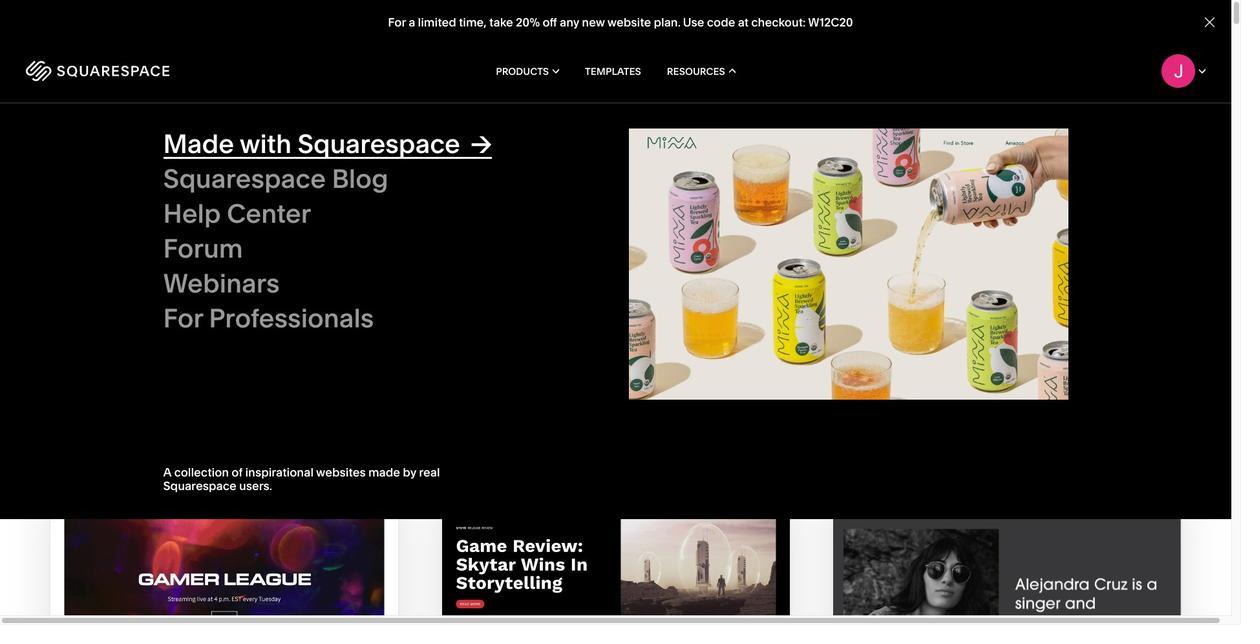 Task type: vqa. For each thing, say whether or not it's contained in the screenshot.
videos
no



Task type: describe. For each thing, give the bounding box(es) containing it.
topic
[[195, 203, 219, 212]]

0 horizontal spatial a
[[409, 15, 415, 30]]

started.
[[1042, 146, 1079, 159]]

resources
[[667, 65, 725, 77]]

all templates
[[195, 244, 252, 256]]

take
[[489, 15, 513, 30]]

webinars
[[163, 268, 280, 299]]

forum link
[[163, 233, 603, 268]]

all
[[195, 244, 206, 256]]

1 horizontal spatial templates
[[585, 65, 641, 77]]

cv
[[242, 322, 255, 333]]

3
[[214, 456, 222, 474]]

personal & cv link
[[195, 322, 268, 333]]

beauty
[[233, 302, 262, 314]]

whether
[[861, 121, 903, 134]]

cruz image
[[834, 487, 1181, 626]]

time,
[[459, 15, 487, 30]]

home & decor link
[[604, 225, 680, 236]]

1 vertical spatial squarespace
[[163, 163, 326, 195]]

make
[[50, 115, 135, 155]]

food link
[[332, 302, 367, 314]]

personal
[[861, 134, 904, 147]]

made with squarespace
[[163, 128, 460, 160]]

personal
[[195, 322, 232, 333]]

designs
[[230, 225, 264, 236]]

nature
[[604, 244, 633, 256]]

make any template yours with ease.
[[50, 115, 351, 188]]

entertainment link
[[332, 322, 406, 333]]

made
[[163, 128, 234, 160]]

1 horizontal spatial you
[[934, 134, 952, 147]]

nature & animals
[[604, 244, 677, 256]]

best template matches ( 3 )
[[50, 456, 227, 474]]

→
[[471, 128, 492, 160]]

best
[[50, 456, 80, 474]]

help center
[[163, 198, 311, 229]]

need
[[926, 121, 951, 134]]

new
[[582, 15, 605, 30]]

health & beauty link
[[195, 302, 275, 314]]

products button
[[496, 45, 559, 97]]

webinars link
[[163, 268, 603, 303]]

w12c20
[[808, 15, 853, 30]]

matches
[[147, 456, 206, 474]]

blog,
[[907, 134, 932, 147]]

animals
[[643, 244, 677, 256]]

showcase image
[[629, 129, 1068, 403]]

squarespace blog
[[163, 163, 388, 195]]

store,
[[1097, 121, 1125, 134]]

& for cv
[[234, 322, 240, 333]]

yours
[[50, 148, 136, 188]]

plan.
[[654, 15, 681, 30]]

and
[[1138, 134, 1156, 147]]

squarespace logo link
[[26, 61, 262, 81]]

off
[[543, 15, 557, 30]]

resources button
[[667, 45, 736, 97]]

squarespace logo image
[[26, 61, 169, 81]]

products
[[496, 65, 549, 77]]

website,
[[1006, 121, 1047, 134]]

photography link
[[195, 283, 263, 295]]

get
[[1023, 146, 1039, 159]]

(
[[209, 456, 214, 474]]

for professionals link
[[163, 303, 603, 338]]

fitness
[[604, 264, 635, 275]]

health
[[195, 302, 223, 314]]



Task type: locate. For each thing, give the bounding box(es) containing it.
responsive
[[861, 146, 915, 159]]

health & beauty
[[195, 302, 262, 314]]

1 horizontal spatial a
[[953, 121, 959, 134]]

help center link
[[163, 195, 603, 233]]

0 horizontal spatial website
[[608, 15, 651, 30]]

squarespace blog link
[[163, 163, 603, 198]]

1 horizontal spatial template
[[205, 115, 344, 155]]

website right new
[[608, 15, 651, 30]]

with up help
[[143, 148, 208, 188]]

& right the nature
[[635, 244, 641, 256]]

& for design
[[210, 264, 216, 275]]

whether you need a portfolio website, an online store, or a personal blog, you can use squarespace's customizable and responsive website templates to get started.
[[861, 121, 1156, 159]]

&
[[633, 225, 638, 236], [635, 244, 641, 256], [210, 264, 216, 275], [225, 302, 231, 314], [234, 322, 240, 333]]

1 vertical spatial website
[[918, 146, 956, 159]]

use
[[683, 15, 704, 30]]

templates down the for a limited time, take 20% off any new website plan. use code at checkout: w12c20
[[585, 65, 641, 77]]

photography
[[195, 283, 250, 295]]

templates
[[585, 65, 641, 77], [208, 244, 252, 256]]

0 vertical spatial any
[[560, 15, 579, 30]]

popular designs
[[195, 225, 264, 236]]

& for decor
[[633, 225, 638, 236]]

entertainment
[[344, 322, 406, 333]]

with inside make any template yours with ease.
[[143, 148, 208, 188]]

code
[[707, 15, 735, 30]]

for inside "forum webinars for professionals"
[[163, 303, 203, 334]]

at
[[738, 15, 749, 30]]

0 horizontal spatial for
[[163, 303, 203, 334]]

for left limited at the left top of the page
[[388, 15, 406, 30]]

an
[[1050, 121, 1062, 134]]

& for beauty
[[225, 302, 231, 314]]

art
[[195, 264, 208, 275]]

0 horizontal spatial template
[[83, 456, 144, 474]]

1 vertical spatial template
[[83, 456, 144, 474]]

1 horizontal spatial with
[[240, 128, 292, 160]]

art & design
[[195, 264, 248, 275]]

blog
[[332, 163, 388, 195]]

otroquest image
[[442, 487, 790, 626]]

1 vertical spatial any
[[142, 115, 197, 155]]

& left cv
[[234, 322, 240, 333]]

fitness link
[[604, 264, 647, 275]]

0 horizontal spatial templates
[[208, 244, 252, 256]]

template inside make any template yours with ease.
[[205, 115, 344, 155]]

for
[[388, 15, 406, 30], [163, 303, 203, 334]]

for inside make any template yours with ease. main content
[[388, 15, 406, 30]]

all templates link
[[195, 244, 265, 256]]

a left limited at the left top of the page
[[409, 15, 415, 30]]

& right home
[[633, 225, 638, 236]]

make any template yours with ease. main content
[[0, 0, 1241, 626]]

you left need
[[905, 121, 923, 134]]

center
[[227, 198, 311, 229]]

& for animals
[[635, 244, 641, 256]]

website down need
[[918, 146, 956, 159]]

0 vertical spatial for
[[388, 15, 406, 30]]

forum webinars for professionals
[[163, 233, 374, 334]]

20%
[[516, 15, 540, 30]]

0 horizontal spatial you
[[905, 121, 923, 134]]

use
[[975, 134, 992, 147]]

with up squarespace blog at top left
[[240, 128, 292, 160]]

a right or
[[1140, 121, 1145, 134]]

& right art
[[210, 264, 216, 275]]

2 horizontal spatial a
[[1140, 121, 1145, 134]]

with
[[240, 128, 292, 160], [143, 148, 208, 188]]

template up squarespace blog at top left
[[205, 115, 344, 155]]

0 horizontal spatial with
[[143, 148, 208, 188]]

squarespace up squarespace blog link
[[298, 128, 460, 160]]

online
[[1064, 121, 1094, 134]]

templates down 'popular designs'
[[208, 244, 252, 256]]

a
[[409, 15, 415, 30], [953, 121, 959, 134], [1140, 121, 1145, 134]]

customizable
[[1069, 134, 1135, 147]]

squarespace's
[[995, 134, 1067, 147]]

1 horizontal spatial website
[[918, 146, 956, 159]]

professionals
[[209, 303, 374, 334]]

arcade image
[[50, 487, 398, 626]]

templates link
[[585, 45, 641, 97]]

0 vertical spatial website
[[608, 15, 651, 30]]

for down photography
[[163, 303, 203, 334]]

food
[[332, 302, 354, 314]]

any inside make any template yours with ease.
[[142, 115, 197, 155]]

any
[[560, 15, 579, 30], [142, 115, 197, 155]]

home
[[604, 225, 630, 236]]

limited
[[418, 15, 456, 30]]

you left can at the top of page
[[934, 134, 952, 147]]

circle image
[[622, 129, 1062, 400]]

decor
[[641, 225, 667, 236]]

personal & cv
[[195, 322, 255, 333]]

to
[[1010, 146, 1020, 159]]

nature & animals link
[[604, 244, 690, 256]]

squarespace up help center
[[163, 163, 326, 195]]

checkout:
[[751, 15, 806, 30]]

template right best
[[83, 456, 144, 474]]

)
[[222, 456, 227, 474]]

squarespace
[[298, 128, 460, 160], [163, 163, 326, 195]]

1 horizontal spatial for
[[388, 15, 406, 30]]

popular designs link
[[195, 225, 277, 236]]

1 vertical spatial templates
[[208, 244, 252, 256]]

ease.
[[216, 148, 298, 188]]

0 horizontal spatial any
[[142, 115, 197, 155]]

templates inside make any template yours with ease. main content
[[208, 244, 252, 256]]

0 vertical spatial template
[[205, 115, 344, 155]]

a right need
[[953, 121, 959, 134]]

0 vertical spatial templates
[[585, 65, 641, 77]]

popular
[[195, 225, 228, 236]]

website
[[608, 15, 651, 30], [918, 146, 956, 159]]

design
[[218, 264, 248, 275]]

help
[[163, 198, 221, 229]]

templates
[[959, 146, 1008, 159]]

for a limited time, take 20% off any new website plan. use code at checkout: w12c20
[[388, 15, 853, 30]]

1 vertical spatial for
[[163, 303, 203, 334]]

template
[[205, 115, 344, 155], [83, 456, 144, 474]]

1 horizontal spatial any
[[560, 15, 579, 30]]

& right health on the left of page
[[225, 302, 231, 314]]

0 vertical spatial squarespace
[[298, 128, 460, 160]]

home & decor
[[604, 225, 667, 236]]

portfolio
[[962, 121, 1004, 134]]

can
[[954, 134, 972, 147]]

forum
[[163, 233, 243, 264]]

or
[[1127, 121, 1137, 134]]

website inside whether you need a portfolio website, an online store, or a personal blog, you can use squarespace's customizable and responsive website templates to get started.
[[918, 146, 956, 159]]



